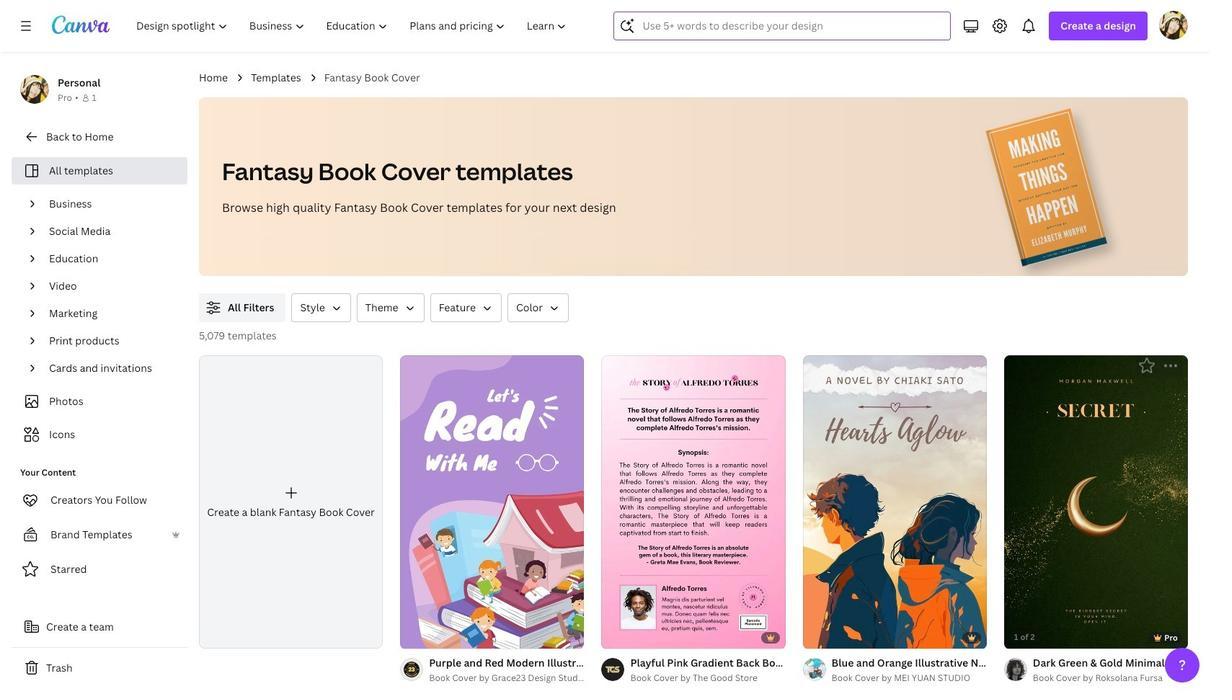 Task type: describe. For each thing, give the bounding box(es) containing it.
blue and orange illustrative novel collage book cover image
[[803, 355, 987, 649]]

create a blank fantasy book cover element
[[199, 355, 383, 649]]



Task type: locate. For each thing, give the bounding box(es) containing it.
purple and red modern illustrative kids book cover image
[[400, 355, 584, 649]]

Search search field
[[643, 12, 942, 40]]

stephanie aranda image
[[1159, 11, 1188, 40]]

fantasy book cover templates image
[[950, 97, 1188, 276], [986, 108, 1108, 267]]

dark green & gold minimal moon 3d illustration book cover image
[[1004, 355, 1188, 649]]

None search field
[[614, 12, 951, 40]]

top level navigation element
[[127, 12, 579, 40]]

playful pink gradient back book cover image
[[602, 355, 786, 649]]



Task type: vqa. For each thing, say whether or not it's contained in the screenshot.
Stephanie Aranda icon
yes



